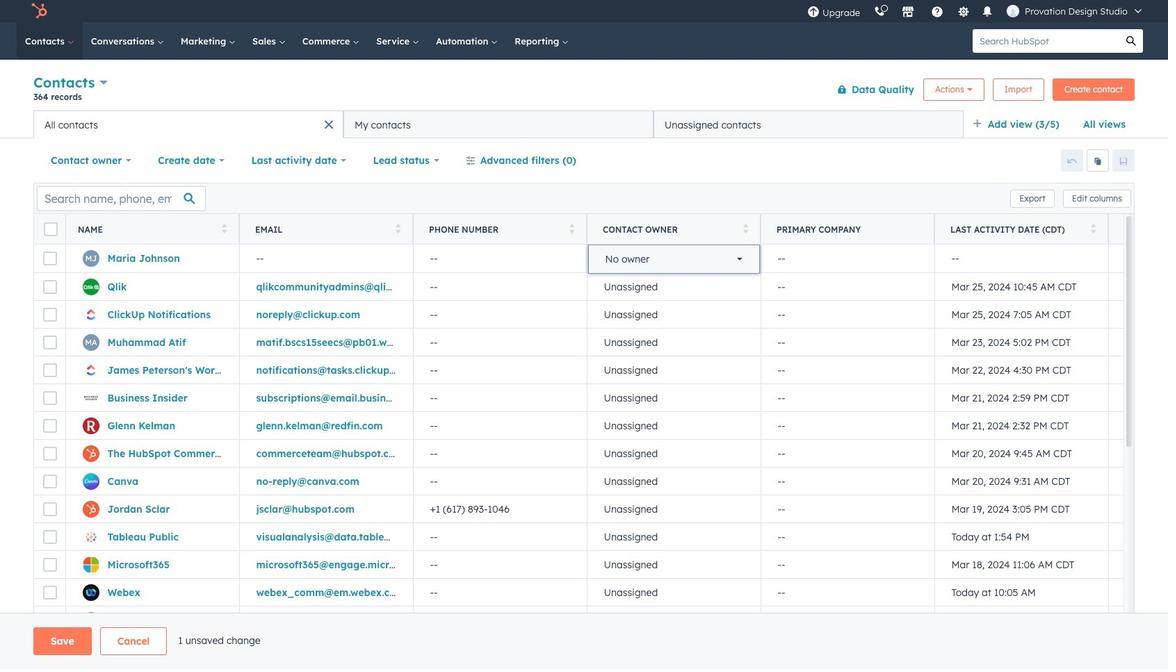 Task type: locate. For each thing, give the bounding box(es) containing it.
0 horizontal spatial press to sort. image
[[222, 224, 227, 233]]

0 horizontal spatial press to sort. image
[[395, 224, 401, 233]]

banner
[[33, 71, 1135, 111]]

james peterson image
[[1007, 5, 1020, 17]]

1 press to sort. image from the left
[[395, 224, 401, 233]]

3 press to sort. image from the left
[[743, 224, 748, 233]]

1 horizontal spatial press to sort. image
[[569, 224, 574, 233]]

1 press to sort. element from the left
[[222, 224, 227, 235]]

2 press to sort. image from the left
[[1091, 224, 1096, 233]]

column header
[[761, 214, 935, 245]]

menu
[[801, 0, 1152, 22]]

2 press to sort. image from the left
[[569, 224, 574, 233]]

press to sort. image
[[222, 224, 227, 233], [569, 224, 574, 233], [743, 224, 748, 233]]

press to sort. element
[[222, 224, 227, 235], [395, 224, 401, 235], [569, 224, 574, 235], [743, 224, 748, 235], [1091, 224, 1096, 235]]

2 horizontal spatial press to sort. image
[[743, 224, 748, 233]]

Search name, phone, email addresses, or company search field
[[37, 186, 206, 211]]

1 horizontal spatial press to sort. image
[[1091, 224, 1096, 233]]

press to sort. image
[[395, 224, 401, 233], [1091, 224, 1096, 233]]

page section element
[[0, 628, 1168, 656]]

4 press to sort. element from the left
[[743, 224, 748, 235]]

Search HubSpot search field
[[973, 29, 1120, 53]]



Task type: describe. For each thing, give the bounding box(es) containing it.
press to sort. image for 4th press to sort. element from the right
[[395, 224, 401, 233]]

press to sort. image for first press to sort. element from the right
[[1091, 224, 1096, 233]]

3 press to sort. element from the left
[[569, 224, 574, 235]]

5 press to sort. element from the left
[[1091, 224, 1096, 235]]

1 press to sort. image from the left
[[222, 224, 227, 233]]

marketplaces image
[[902, 6, 915, 19]]

2 press to sort. element from the left
[[395, 224, 401, 235]]



Task type: vqa. For each thing, say whether or not it's contained in the screenshot.
Press to sort. icon to the left
no



